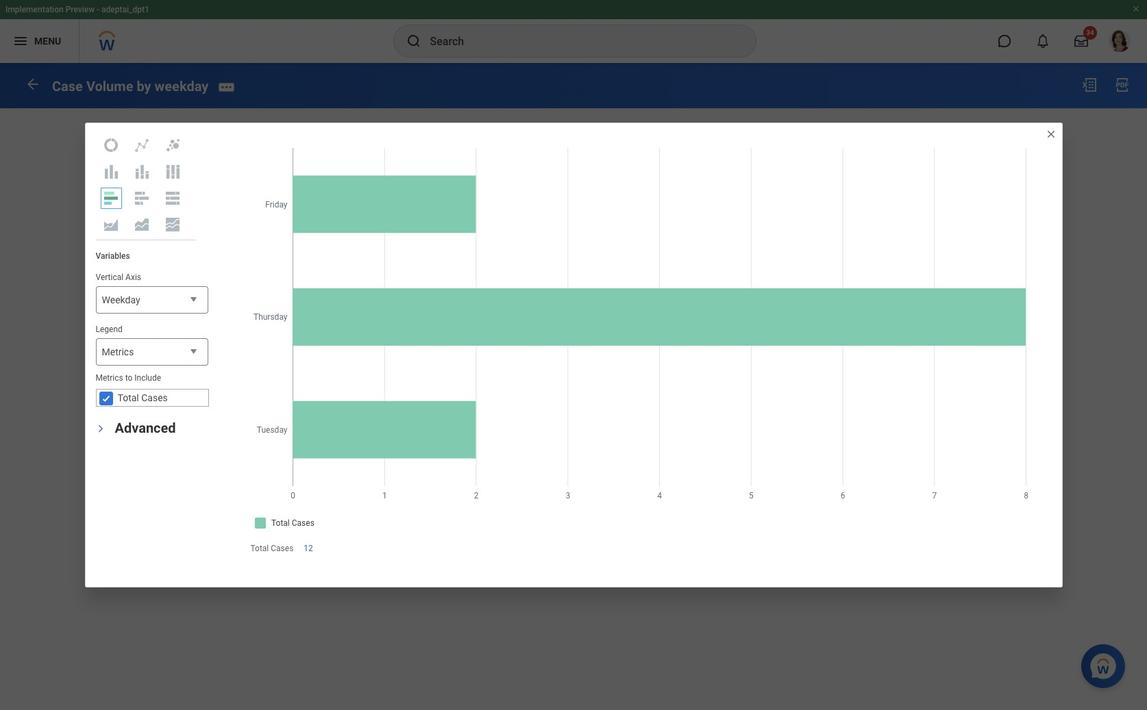 Task type: locate. For each thing, give the bounding box(es) containing it.
by
[[137, 78, 151, 94]]

0 horizontal spatial cases
[[141, 393, 168, 404]]

case volume by weekday link
[[52, 78, 209, 94]]

100% bar image
[[165, 190, 181, 207]]

metrics to include group
[[96, 373, 209, 407]]

total down metrics to include
[[118, 393, 139, 404]]

0 vertical spatial total cases
[[118, 393, 168, 404]]

previous page image
[[25, 76, 41, 92]]

vertical axis
[[96, 273, 141, 282]]

include
[[135, 374, 161, 383]]

implementation preview -   adeptai_dpt1 banner
[[0, 0, 1147, 63]]

1 vertical spatial total cases
[[251, 544, 294, 554]]

total left 12
[[251, 544, 269, 554]]

total cases
[[118, 393, 168, 404], [251, 544, 294, 554]]

0 vertical spatial total
[[118, 393, 139, 404]]

metrics inside group
[[96, 374, 123, 383]]

cases
[[141, 393, 168, 404], [271, 544, 294, 554]]

1 horizontal spatial cases
[[271, 544, 294, 554]]

0 horizontal spatial total
[[118, 393, 139, 404]]

0 vertical spatial cases
[[141, 393, 168, 404]]

0 horizontal spatial total cases
[[118, 393, 168, 404]]

check small image
[[98, 391, 114, 407]]

stacked column image
[[134, 164, 150, 180]]

search image
[[405, 33, 422, 49]]

metrics down legend
[[102, 347, 134, 358]]

cases down include
[[141, 393, 168, 404]]

metrics
[[102, 347, 134, 358], [96, 374, 123, 383]]

12
[[304, 544, 313, 554]]

total
[[118, 393, 139, 404], [251, 544, 269, 554]]

implementation
[[5, 5, 64, 14]]

variables group
[[85, 240, 218, 418]]

legend
[[96, 325, 123, 335]]

advanced
[[115, 420, 176, 437]]

metrics for metrics to include
[[96, 374, 123, 383]]

metrics inside dropdown button
[[102, 347, 134, 358]]

cases left 12
[[271, 544, 294, 554]]

total cases left 12
[[251, 544, 294, 554]]

total cases down include
[[118, 393, 168, 404]]

0 vertical spatial metrics
[[102, 347, 134, 358]]

close environment banner image
[[1132, 5, 1141, 13]]

total cases inside metrics to include group
[[118, 393, 168, 404]]

chevron down image
[[95, 421, 105, 437]]

cases inside metrics to include group
[[141, 393, 168, 404]]

weekday
[[102, 295, 140, 306]]

1 vertical spatial total
[[251, 544, 269, 554]]

1 vertical spatial metrics
[[96, 374, 123, 383]]

metrics for metrics
[[102, 347, 134, 358]]

metrics left the "to"
[[96, 374, 123, 383]]

stacked area image
[[134, 217, 150, 233]]

case
[[52, 78, 83, 94]]



Task type: vqa. For each thing, say whether or not it's contained in the screenshot.
the rightmost the Cases
yes



Task type: describe. For each thing, give the bounding box(es) containing it.
adeptai_dpt1
[[101, 5, 149, 14]]

clustered column image
[[103, 164, 119, 180]]

100% area image
[[165, 217, 181, 233]]

advanced button
[[115, 420, 176, 437]]

stacked bar image
[[134, 190, 150, 207]]

profile logan mcneil element
[[1101, 26, 1139, 56]]

1 horizontal spatial total cases
[[251, 544, 294, 554]]

100% column image
[[165, 164, 181, 180]]

weekday
[[155, 78, 209, 94]]

variables
[[96, 251, 130, 261]]

view printable version (pdf) image
[[1115, 77, 1131, 93]]

close chart settings image
[[1046, 129, 1057, 140]]

to
[[125, 374, 133, 383]]

legend group
[[96, 324, 208, 367]]

notifications large image
[[1036, 34, 1050, 48]]

total inside metrics to include group
[[118, 393, 139, 404]]

axis
[[126, 273, 141, 282]]

metrics to include
[[96, 374, 161, 383]]

case volume by weekday
[[52, 78, 209, 94]]

vertical axis group
[[96, 272, 208, 315]]

clustered bar image
[[103, 190, 119, 207]]

line image
[[134, 137, 150, 153]]

inbox large image
[[1075, 34, 1088, 48]]

volume
[[86, 78, 133, 94]]

1 vertical spatial cases
[[271, 544, 294, 554]]

-
[[97, 5, 99, 14]]

overlaid area image
[[103, 217, 119, 233]]

preview
[[66, 5, 95, 14]]

bubble image
[[165, 137, 181, 153]]

12 button
[[304, 543, 315, 555]]

export to excel image
[[1082, 77, 1098, 93]]

metrics button
[[96, 339, 208, 367]]

implementation preview -   adeptai_dpt1
[[5, 5, 149, 14]]

1 horizontal spatial total
[[251, 544, 269, 554]]

vertical
[[96, 273, 123, 282]]

donut image
[[103, 137, 119, 153]]

weekday button
[[96, 287, 208, 315]]

advanced dialog
[[85, 123, 1063, 588]]

case volume by weekday main content
[[0, 63, 1147, 154]]



